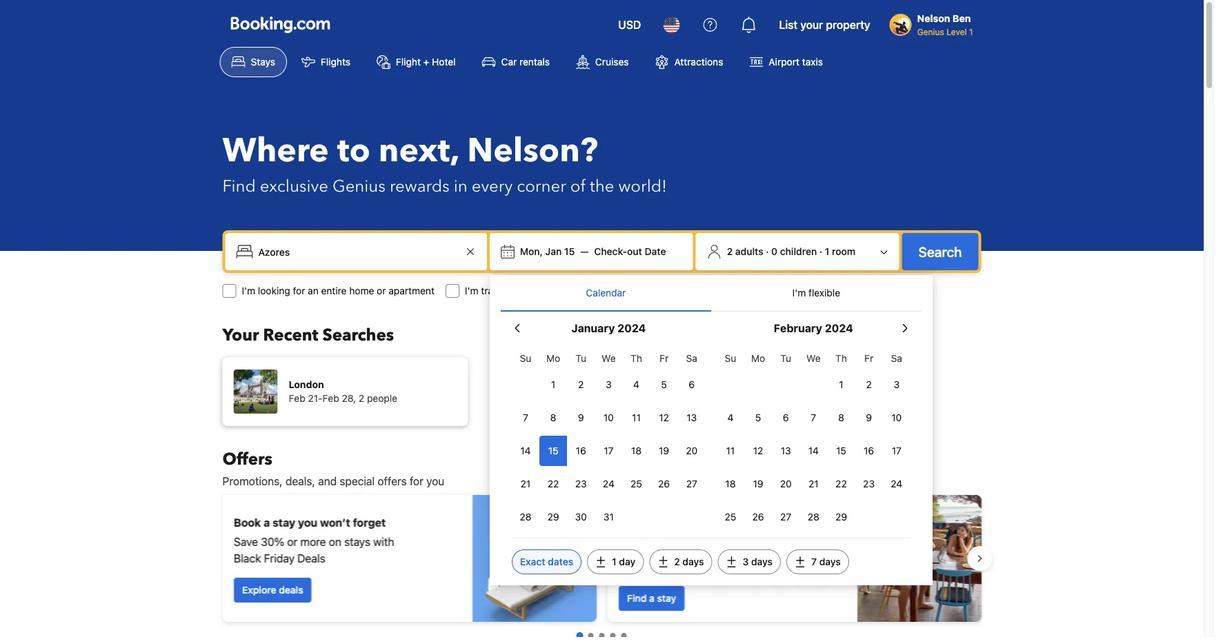 Task type: describe. For each thing, give the bounding box(es) containing it.
stay for find
[[657, 593, 676, 604]]

2024 for february 2024
[[825, 322, 853, 335]]

mon, jan 15 — check-out date
[[520, 246, 666, 257]]

level
[[947, 27, 967, 37]]

where
[[222, 128, 329, 173]]

26 February 2024 checkbox
[[744, 502, 772, 533]]

4 January 2024 checkbox
[[623, 370, 650, 400]]

hotel
[[432, 56, 456, 68]]

5 for 5 checkbox
[[755, 412, 761, 424]]

take your longest vacation yet image
[[857, 495, 981, 622]]

list your property
[[779, 18, 870, 31]]

9 January 2024 checkbox
[[567, 403, 595, 433]]

16 for 16 february 2024 option
[[864, 445, 874, 457]]

fr for january 2024
[[660, 353, 669, 364]]

13 for 13 january 2024 checkbox
[[687, 412, 697, 424]]

flights
[[655, 285, 682, 297]]

22 for 22 february 2024 checkbox
[[835, 478, 847, 490]]

15 January 2024 checkbox
[[539, 436, 567, 466]]

2 adults · 0 children · 1 room button
[[701, 239, 894, 265]]

car rentals link
[[470, 47, 561, 77]]

29 February 2024 checkbox
[[827, 502, 855, 533]]

apartment
[[389, 285, 435, 297]]

16 January 2024 checkbox
[[567, 436, 595, 466]]

exact dates
[[520, 556, 573, 568]]

20 for 20 january 2024 option
[[686, 445, 698, 457]]

where to next, nelson? find exclusive genius rewards in every corner of the world!
[[222, 128, 667, 198]]

to
[[337, 128, 370, 173]]

0
[[771, 246, 778, 257]]

19 for 19 january 2024 option
[[659, 445, 669, 457]]

book
[[233, 516, 261, 529]]

car rentals
[[501, 56, 550, 68]]

looking for i'm
[[258, 285, 290, 297]]

2 inside "london feb 21-feb 28, 2 people"
[[359, 393, 364, 404]]

su for january
[[520, 353, 531, 364]]

nelson ben genius level 1
[[917, 13, 973, 37]]

7 for 7 checkbox
[[523, 412, 528, 424]]

6 for the 6 option
[[689, 379, 695, 390]]

region containing take your longest vacation yet
[[211, 490, 992, 628]]

22 for 22 option
[[548, 478, 559, 490]]

10 for 10 january 2024 option in the bottom of the page
[[603, 412, 614, 424]]

27 for 27 checkbox
[[686, 478, 697, 490]]

2 January 2024 checkbox
[[567, 370, 595, 400]]

tu for february
[[780, 353, 791, 364]]

9 for 9 january 2024 checkbox
[[578, 412, 584, 424]]

explore deals
[[242, 585, 303, 596]]

10 for "10" option
[[891, 412, 902, 424]]

28 January 2024 checkbox
[[512, 502, 539, 533]]

2 right stays,
[[674, 556, 680, 568]]

13 for 13 checkbox
[[781, 445, 791, 457]]

14 January 2024 checkbox
[[512, 436, 539, 466]]

6 for 6 option
[[783, 412, 789, 424]]

a for find
[[649, 593, 654, 604]]

people
[[367, 393, 397, 404]]

28 for 28 checkbox
[[808, 511, 819, 523]]

offers
[[378, 475, 407, 488]]

nelson?
[[467, 128, 598, 173]]

18 for 18 february 2024 'checkbox'
[[725, 478, 736, 490]]

check-out date button
[[589, 239, 672, 264]]

25 January 2024 checkbox
[[623, 469, 650, 499]]

15 cell
[[539, 433, 567, 466]]

genius inside nelson ben genius level 1
[[917, 27, 944, 37]]

nelson
[[917, 13, 950, 24]]

stay for book
[[272, 516, 295, 529]]

adults
[[735, 246, 763, 257]]

jan
[[545, 246, 562, 257]]

22 January 2024 checkbox
[[539, 469, 567, 499]]

31
[[603, 511, 614, 523]]

21 February 2024 checkbox
[[800, 469, 827, 499]]

booking.com image
[[231, 17, 330, 33]]

for inside offers promotions, deals, and special offers for you
[[410, 475, 423, 488]]

6 January 2024 checkbox
[[678, 370, 706, 400]]

7 for 7 february 2024 checkbox
[[811, 412, 816, 424]]

check-
[[594, 246, 627, 257]]

home
[[349, 285, 374, 297]]

th for february 2024
[[835, 353, 847, 364]]

for for flights
[[640, 285, 652, 297]]

19 February 2024 checkbox
[[744, 469, 772, 499]]

genius inside where to next, nelson? find exclusive genius rewards in every corner of the world!
[[332, 175, 386, 198]]

many
[[677, 544, 704, 557]]

mo for january
[[546, 353, 560, 364]]

explore deals link
[[233, 578, 311, 603]]

i'm for i'm flexible
[[792, 287, 806, 299]]

tu for january
[[576, 353, 586, 364]]

i'm traveling for work
[[465, 285, 558, 297]]

th for january 2024
[[631, 353, 642, 364]]

21-
[[308, 393, 323, 404]]

2 · from the left
[[819, 246, 822, 257]]

browse
[[618, 527, 655, 540]]

28 February 2024 checkbox
[[800, 502, 827, 533]]

—
[[580, 246, 589, 257]]

an
[[308, 285, 319, 297]]

airport
[[769, 56, 800, 68]]

26 January 2024 checkbox
[[650, 469, 678, 499]]

1 inside 1 january 2024 checkbox
[[551, 379, 555, 390]]

11 for 11 option
[[726, 445, 735, 457]]

deals,
[[285, 475, 315, 488]]

long-
[[754, 527, 781, 540]]

usd button
[[610, 8, 649, 41]]

8 for 8 february 2024 checkbox
[[838, 412, 844, 424]]

8 January 2024 checkbox
[[539, 403, 567, 433]]

4 February 2024 checkbox
[[717, 403, 744, 433]]

5 February 2024 checkbox
[[744, 403, 772, 433]]

8 February 2024 checkbox
[[827, 403, 855, 433]]

take your longest vacation yet browse properties offering long- term stays, many at reduced monthly rates.
[[618, 508, 781, 574]]

7 down 28 checkbox
[[811, 556, 817, 568]]

deals
[[278, 585, 303, 596]]

rentals
[[519, 56, 550, 68]]

find inside region
[[627, 593, 646, 604]]

term
[[618, 544, 642, 557]]

list your property link
[[771, 8, 879, 41]]

20 for 20 checkbox
[[780, 478, 792, 490]]

21 for 21 option
[[808, 478, 819, 490]]

2 feb from the left
[[323, 393, 339, 404]]

i'm flexible
[[792, 287, 840, 299]]

23 February 2024 checkbox
[[855, 469, 883, 499]]

we for february
[[806, 353, 821, 364]]

18 for 18 january 2024 option
[[631, 445, 642, 457]]

deals
[[297, 552, 325, 565]]

18 January 2024 checkbox
[[623, 436, 650, 466]]

22 February 2024 checkbox
[[827, 469, 855, 499]]

27 for 27 february 2024 checkbox
[[780, 511, 791, 523]]

taxis
[[802, 56, 823, 68]]

find a stay link
[[618, 586, 684, 611]]

29 January 2024 checkbox
[[539, 502, 567, 533]]

24 for 24 option at bottom
[[603, 478, 615, 490]]

28,
[[342, 393, 356, 404]]

1 left day
[[612, 556, 616, 568]]

car
[[501, 56, 517, 68]]

15 February 2024 checkbox
[[827, 436, 855, 466]]

4 for 4 checkbox
[[633, 379, 639, 390]]

2 inside 2 adults · 0 children · 1 room button
[[727, 246, 733, 257]]

25 February 2024 checkbox
[[717, 502, 744, 533]]

property
[[826, 18, 870, 31]]

28 for 28 'option'
[[520, 511, 531, 523]]

16 February 2024 checkbox
[[855, 436, 883, 466]]

19 for 19 option
[[753, 478, 763, 490]]

your recent searches
[[222, 324, 394, 347]]

stays,
[[645, 544, 674, 557]]

12 February 2024 checkbox
[[744, 436, 772, 466]]

24 for 24 'checkbox'
[[891, 478, 902, 490]]

book a stay you won't forget save 30% or more on stays with black friday deals
[[233, 516, 394, 565]]

23 for '23 february 2024' option
[[863, 478, 875, 490]]

flight + hotel
[[396, 56, 456, 68]]

7 January 2024 checkbox
[[512, 403, 539, 433]]

13 February 2024 checkbox
[[772, 436, 800, 466]]

rates.
[[662, 560, 690, 574]]

stays
[[251, 56, 275, 68]]

3 February 2024 checkbox
[[883, 370, 910, 400]]

3 for february 2024
[[894, 379, 900, 390]]

properties
[[658, 527, 709, 540]]

corner
[[517, 175, 566, 198]]

every
[[472, 175, 513, 198]]

i'm looking for an entire home or apartment
[[242, 285, 435, 297]]

5 for 5 january 2024 option
[[661, 379, 667, 390]]

flight
[[396, 56, 421, 68]]

for for an
[[293, 285, 305, 297]]

26 for the 26 checkbox
[[658, 478, 670, 490]]

flexible
[[808, 287, 840, 299]]

30
[[575, 511, 587, 523]]

11 for the '11' option
[[632, 412, 641, 424]]

19 January 2024 checkbox
[[650, 436, 678, 466]]

9 February 2024 checkbox
[[855, 403, 883, 433]]

25 for 25 february 2024 option
[[725, 511, 736, 523]]

airport taxis
[[769, 56, 823, 68]]

january 2024
[[571, 322, 646, 335]]

find inside where to next, nelson? find exclusive genius rewards in every corner of the world!
[[222, 175, 256, 198]]

1 horizontal spatial 15
[[564, 246, 575, 257]]

more
[[300, 536, 326, 549]]

the
[[590, 175, 614, 198]]

29 for 29 february 2024 option
[[835, 511, 847, 523]]

room
[[832, 246, 856, 257]]

your account menu nelson ben genius level 1 element
[[890, 6, 978, 38]]

30%
[[261, 536, 284, 549]]

27 January 2024 checkbox
[[678, 469, 706, 499]]

26 for 26 february 2024 option
[[752, 511, 764, 523]]

30 January 2024 checkbox
[[567, 502, 595, 533]]

recent
[[263, 324, 318, 347]]

1 day
[[612, 556, 635, 568]]



Task type: locate. For each thing, give the bounding box(es) containing it.
1 horizontal spatial 11
[[726, 445, 735, 457]]

exact
[[520, 556, 545, 568]]

feb
[[289, 393, 305, 404], [323, 393, 339, 404]]

· left 0
[[766, 246, 769, 257]]

tab list containing calendar
[[501, 275, 921, 312]]

2 sa from the left
[[891, 353, 902, 364]]

0 horizontal spatial genius
[[332, 175, 386, 198]]

0 horizontal spatial ·
[[766, 246, 769, 257]]

27
[[686, 478, 697, 490], [780, 511, 791, 523]]

we up "3" 'option'
[[602, 353, 616, 364]]

1 su from the left
[[520, 353, 531, 364]]

1 vertical spatial 25
[[725, 511, 736, 523]]

5 January 2024 checkbox
[[650, 370, 678, 400]]

21 for 21 checkbox
[[521, 478, 531, 490]]

28 left 29 february 2024 option
[[808, 511, 819, 523]]

dates
[[548, 556, 573, 568]]

1 vertical spatial find
[[627, 593, 646, 604]]

2 left adults
[[727, 246, 733, 257]]

23
[[575, 478, 587, 490], [863, 478, 875, 490]]

1 horizontal spatial days
[[751, 556, 773, 568]]

i'm flexible button
[[711, 275, 921, 311]]

17 February 2024 checkbox
[[883, 436, 910, 466]]

2 right 1 january 2024 checkbox
[[578, 379, 584, 390]]

1 we from the left
[[602, 353, 616, 364]]

18 right 17 january 2024 option
[[631, 445, 642, 457]]

grid
[[512, 345, 706, 533], [717, 345, 910, 533]]

0 vertical spatial 25
[[631, 478, 642, 490]]

0 vertical spatial a
[[263, 516, 270, 529]]

25 inside checkbox
[[631, 478, 642, 490]]

1 vertical spatial your
[[646, 508, 670, 521]]

days down 29 february 2024 option
[[819, 556, 841, 568]]

0 horizontal spatial days
[[683, 556, 704, 568]]

1 10 from the left
[[603, 412, 614, 424]]

29 for 29 january 2024 option
[[547, 511, 559, 523]]

flights
[[321, 56, 350, 68]]

1 horizontal spatial 19
[[753, 478, 763, 490]]

stays
[[344, 536, 370, 549]]

searches
[[323, 324, 394, 347]]

1 horizontal spatial 5
[[755, 412, 761, 424]]

2 21 from the left
[[808, 478, 819, 490]]

mo
[[546, 353, 560, 364], [751, 353, 765, 364]]

16 inside option
[[864, 445, 874, 457]]

we
[[602, 353, 616, 364], [806, 353, 821, 364]]

25 for the 25 checkbox at the right
[[631, 478, 642, 490]]

a right book
[[263, 516, 270, 529]]

date
[[645, 246, 666, 257]]

12 right the '11' option
[[659, 412, 669, 424]]

1 horizontal spatial 18
[[725, 478, 736, 490]]

24 right 23 checkbox
[[603, 478, 615, 490]]

10 February 2024 checkbox
[[883, 403, 910, 433]]

stays link
[[220, 47, 287, 77]]

i'm for i'm looking for an entire home or apartment
[[242, 285, 255, 297]]

+
[[423, 56, 429, 68]]

find down 'monthly'
[[627, 593, 646, 604]]

6 February 2024 checkbox
[[772, 403, 800, 433]]

12 for 12 option
[[753, 445, 763, 457]]

0 vertical spatial 27
[[686, 478, 697, 490]]

31 January 2024 checkbox
[[595, 502, 623, 533]]

26 right the 25 checkbox at the right
[[658, 478, 670, 490]]

0 horizontal spatial we
[[602, 353, 616, 364]]

12 for 12 january 2024 option
[[659, 412, 669, 424]]

london feb 21-feb 28, 2 people
[[289, 379, 397, 404]]

traveling
[[481, 285, 519, 297]]

a for book
[[263, 516, 270, 529]]

explore
[[242, 585, 276, 596]]

0 horizontal spatial 29
[[547, 511, 559, 523]]

2 9 from the left
[[866, 412, 872, 424]]

i'm
[[589, 285, 602, 297]]

1 horizontal spatial 20
[[780, 478, 792, 490]]

0 vertical spatial stay
[[272, 516, 295, 529]]

1 horizontal spatial ·
[[819, 246, 822, 257]]

flight + hotel link
[[365, 47, 467, 77]]

27 right the 26 checkbox
[[686, 478, 697, 490]]

mon, jan 15 button
[[515, 239, 580, 264]]

for left flights on the top right of the page
[[640, 285, 652, 297]]

·
[[766, 246, 769, 257], [819, 246, 822, 257]]

20
[[686, 445, 698, 457], [780, 478, 792, 490]]

1 14 from the left
[[520, 445, 531, 457]]

1 January 2024 checkbox
[[539, 370, 567, 400]]

you inside book a stay you won't forget save 30% or more on stays with black friday deals
[[298, 516, 317, 529]]

1 2024 from the left
[[617, 322, 646, 335]]

1 · from the left
[[766, 246, 769, 257]]

29 left '30'
[[547, 511, 559, 523]]

2 inside 2 february 2024 option
[[866, 379, 872, 390]]

1 16 from the left
[[576, 445, 586, 457]]

1 vertical spatial 19
[[753, 478, 763, 490]]

22 right 21 checkbox
[[548, 478, 559, 490]]

15 inside cell
[[548, 445, 558, 457]]

10 right 9 january 2024 checkbox
[[603, 412, 614, 424]]

1 vertical spatial or
[[287, 536, 297, 549]]

1 horizontal spatial 23
[[863, 478, 875, 490]]

0 horizontal spatial 27
[[686, 478, 697, 490]]

14 left 15 option
[[520, 445, 531, 457]]

0 horizontal spatial looking
[[258, 285, 290, 297]]

0 horizontal spatial grid
[[512, 345, 706, 533]]

days down long-
[[751, 556, 773, 568]]

17 inside checkbox
[[892, 445, 901, 457]]

4 left 5 checkbox
[[727, 412, 734, 424]]

0 horizontal spatial sa
[[686, 353, 697, 364]]

26 up long-
[[752, 511, 764, 523]]

world!
[[618, 175, 667, 198]]

your
[[222, 324, 259, 347]]

next,
[[379, 128, 459, 173]]

25
[[631, 478, 642, 490], [725, 511, 736, 523]]

special
[[340, 475, 375, 488]]

20 February 2024 checkbox
[[772, 469, 800, 499]]

15 right 14 option
[[836, 445, 846, 457]]

1 horizontal spatial 10
[[891, 412, 902, 424]]

7 right 6 option
[[811, 412, 816, 424]]

your for take
[[646, 508, 670, 521]]

or inside book a stay you won't forget save 30% or more on stays with black friday deals
[[287, 536, 297, 549]]

1 inside nelson ben genius level 1
[[969, 27, 973, 37]]

0 horizontal spatial fr
[[660, 353, 669, 364]]

take
[[618, 508, 643, 521]]

28 inside checkbox
[[808, 511, 819, 523]]

2 inside 2 january 2024 "option"
[[578, 379, 584, 390]]

2 adults · 0 children · 1 room
[[727, 246, 856, 257]]

27 inside checkbox
[[686, 478, 697, 490]]

0 horizontal spatial th
[[631, 353, 642, 364]]

2 th from the left
[[835, 353, 847, 364]]

forget
[[353, 516, 385, 529]]

1 horizontal spatial th
[[835, 353, 847, 364]]

4
[[633, 379, 639, 390], [727, 412, 734, 424]]

21
[[521, 478, 531, 490], [808, 478, 819, 490]]

15 for 15 option
[[548, 445, 558, 457]]

17 inside option
[[604, 445, 614, 457]]

1 inside 2 adults · 0 children · 1 room button
[[825, 246, 829, 257]]

search
[[919, 244, 962, 260]]

15 left —
[[564, 246, 575, 257]]

stay inside book a stay you won't forget save 30% or more on stays with black friday deals
[[272, 516, 295, 529]]

3 right 2 january 2024 "option"
[[606, 379, 612, 390]]

for for work
[[522, 285, 534, 297]]

your inside take your longest vacation yet browse properties offering long- term stays, many at reduced monthly rates.
[[646, 508, 670, 521]]

2 28 from the left
[[808, 511, 819, 523]]

0 horizontal spatial 3
[[606, 379, 612, 390]]

1 horizontal spatial mo
[[751, 353, 765, 364]]

21 January 2024 checkbox
[[512, 469, 539, 499]]

sa
[[686, 353, 697, 364], [891, 353, 902, 364]]

feb left 28,
[[323, 393, 339, 404]]

2024 down 'flexible'
[[825, 322, 853, 335]]

fr up 2 february 2024 option
[[864, 353, 873, 364]]

genius down to at left
[[332, 175, 386, 198]]

sa for january 2024
[[686, 353, 697, 364]]

1 horizontal spatial grid
[[717, 345, 910, 533]]

20 January 2024 checkbox
[[678, 436, 706, 466]]

1 horizontal spatial 29
[[835, 511, 847, 523]]

1 horizontal spatial we
[[806, 353, 821, 364]]

1 horizontal spatial i'm
[[465, 285, 478, 297]]

i'm up the your at the bottom left of page
[[242, 285, 255, 297]]

1 horizontal spatial or
[[377, 285, 386, 297]]

0 vertical spatial 26
[[658, 478, 670, 490]]

you inside offers promotions, deals, and special offers for you
[[426, 475, 444, 488]]

14 for 14 checkbox at the bottom left of the page
[[520, 445, 531, 457]]

20 inside checkbox
[[780, 478, 792, 490]]

days for 3 days
[[751, 556, 773, 568]]

0 vertical spatial 18
[[631, 445, 642, 457]]

25 inside 25 february 2024 option
[[725, 511, 736, 523]]

flights link
[[290, 47, 362, 77]]

airport taxis link
[[738, 47, 835, 77]]

usd
[[618, 18, 641, 31]]

1 feb from the left
[[289, 393, 305, 404]]

18 inside 18 january 2024 option
[[631, 445, 642, 457]]

1 inside 1 february 2024 option
[[839, 379, 843, 390]]

looking right 'i'm'
[[605, 285, 637, 297]]

27 February 2024 checkbox
[[772, 502, 800, 533]]

tu up 2 january 2024 "option"
[[576, 353, 586, 364]]

0 horizontal spatial 15
[[548, 445, 558, 457]]

23 inside option
[[863, 478, 875, 490]]

0 horizontal spatial 22
[[548, 478, 559, 490]]

4 for 4 checkbox
[[727, 412, 734, 424]]

1 horizontal spatial you
[[426, 475, 444, 488]]

2 16 from the left
[[864, 445, 874, 457]]

calendar
[[586, 287, 626, 299]]

6 right 5 checkbox
[[783, 412, 789, 424]]

genius down nelson
[[917, 27, 944, 37]]

11 inside option
[[632, 412, 641, 424]]

14 February 2024 checkbox
[[800, 436, 827, 466]]

1 22 from the left
[[548, 478, 559, 490]]

work
[[537, 285, 558, 297]]

0 horizontal spatial su
[[520, 353, 531, 364]]

13 January 2024 checkbox
[[678, 403, 706, 433]]

1 mo from the left
[[546, 353, 560, 364]]

8
[[550, 412, 556, 424], [838, 412, 844, 424]]

sa for february 2024
[[891, 353, 902, 364]]

24 right '23 february 2024' option
[[891, 478, 902, 490]]

17 right 16 february 2024 option
[[892, 445, 901, 457]]

21 right 20 checkbox
[[808, 478, 819, 490]]

entire
[[321, 285, 347, 297]]

1 vertical spatial 11
[[726, 445, 735, 457]]

tu down february
[[780, 353, 791, 364]]

7 days
[[811, 556, 841, 568]]

24 February 2024 checkbox
[[883, 469, 910, 499]]

22 inside option
[[548, 478, 559, 490]]

23 right 22 option
[[575, 478, 587, 490]]

of
[[570, 175, 586, 198]]

9 inside checkbox
[[578, 412, 584, 424]]

fr up 5 january 2024 option
[[660, 353, 669, 364]]

1 sa from the left
[[686, 353, 697, 364]]

11 January 2024 checkbox
[[623, 403, 650, 433]]

0 vertical spatial genius
[[917, 27, 944, 37]]

18 inside 18 february 2024 'checkbox'
[[725, 478, 736, 490]]

0 horizontal spatial 6
[[689, 379, 695, 390]]

yet
[[763, 508, 780, 521]]

1 vertical spatial you
[[298, 516, 317, 529]]

3 inside 'option'
[[606, 379, 612, 390]]

days for 2 days
[[683, 556, 704, 568]]

a down 'monthly'
[[649, 593, 654, 604]]

you right 'offers'
[[426, 475, 444, 488]]

0 vertical spatial 11
[[632, 412, 641, 424]]

progress bar
[[576, 633, 627, 637]]

28 inside 'option'
[[520, 511, 531, 523]]

0 vertical spatial 13
[[687, 412, 697, 424]]

1 th from the left
[[631, 353, 642, 364]]

mo up 1 january 2024 checkbox
[[546, 353, 560, 364]]

days
[[683, 556, 704, 568], [751, 556, 773, 568], [819, 556, 841, 568]]

1 looking from the left
[[258, 285, 290, 297]]

22 inside checkbox
[[835, 478, 847, 490]]

1 left 2 february 2024 option
[[839, 379, 843, 390]]

4 inside checkbox
[[727, 412, 734, 424]]

fr for february 2024
[[864, 353, 873, 364]]

23 January 2024 checkbox
[[567, 469, 595, 499]]

1 24 from the left
[[603, 478, 615, 490]]

23 inside checkbox
[[575, 478, 587, 490]]

2 su from the left
[[725, 353, 736, 364]]

you up more
[[298, 516, 317, 529]]

8 left 9 february 2024 "checkbox"
[[838, 412, 844, 424]]

mon,
[[520, 246, 543, 257]]

your right list
[[800, 18, 823, 31]]

1 horizontal spatial 6
[[783, 412, 789, 424]]

4 left 5 january 2024 option
[[633, 379, 639, 390]]

for right 'offers'
[[410, 475, 423, 488]]

2 we from the left
[[806, 353, 821, 364]]

2 looking from the left
[[605, 285, 637, 297]]

th up 1 february 2024 option
[[835, 353, 847, 364]]

we down february 2024
[[806, 353, 821, 364]]

1 horizontal spatial your
[[800, 18, 823, 31]]

days for 7 days
[[819, 556, 841, 568]]

at
[[707, 544, 716, 557]]

14 for 14 option
[[808, 445, 819, 457]]

6 right 5 january 2024 option
[[689, 379, 695, 390]]

mo for february
[[751, 353, 765, 364]]

3
[[606, 379, 612, 390], [894, 379, 900, 390], [743, 556, 749, 568]]

26 inside option
[[752, 511, 764, 523]]

0 horizontal spatial 20
[[686, 445, 698, 457]]

1 vertical spatial 13
[[781, 445, 791, 457]]

grid for january
[[512, 345, 706, 533]]

17 right 16 january 2024 option
[[604, 445, 614, 457]]

28 left 29 january 2024 option
[[520, 511, 531, 523]]

i'm inside button
[[792, 287, 806, 299]]

th up 4 checkbox
[[631, 353, 642, 364]]

sa up the 6 option
[[686, 353, 697, 364]]

14 right 13 checkbox
[[808, 445, 819, 457]]

27 right yet
[[780, 511, 791, 523]]

monthly
[[618, 560, 659, 574]]

17 for 17 checkbox
[[892, 445, 901, 457]]

17 January 2024 checkbox
[[595, 436, 623, 466]]

0 horizontal spatial 17
[[604, 445, 614, 457]]

2 29 from the left
[[835, 511, 847, 523]]

25 right 24 option at bottom
[[631, 478, 642, 490]]

0 horizontal spatial 12
[[659, 412, 669, 424]]

11 February 2024 checkbox
[[717, 436, 744, 466]]

2024
[[617, 322, 646, 335], [825, 322, 853, 335]]

1 horizontal spatial 13
[[781, 445, 791, 457]]

1 left 'room'
[[825, 246, 829, 257]]

2 22 from the left
[[835, 478, 847, 490]]

1 horizontal spatial genius
[[917, 27, 944, 37]]

26
[[658, 478, 670, 490], [752, 511, 764, 523]]

1 horizontal spatial 3
[[743, 556, 749, 568]]

24 inside 'checkbox'
[[891, 478, 902, 490]]

2 23 from the left
[[863, 478, 875, 490]]

a inside book a stay you won't forget save 30% or more on stays with black friday deals
[[263, 516, 270, 529]]

12 January 2024 checkbox
[[650, 403, 678, 433]]

3 inside option
[[894, 379, 900, 390]]

17
[[604, 445, 614, 457], [892, 445, 901, 457]]

fr
[[660, 353, 669, 364], [864, 353, 873, 364]]

or right 30%
[[287, 536, 297, 549]]

0 horizontal spatial 19
[[659, 445, 669, 457]]

0 horizontal spatial 25
[[631, 478, 642, 490]]

1 8 from the left
[[550, 412, 556, 424]]

2 right 1 february 2024 option
[[866, 379, 872, 390]]

7 left the 8 january 2024 checkbox
[[523, 412, 528, 424]]

0 horizontal spatial mo
[[546, 353, 560, 364]]

24 January 2024 checkbox
[[595, 469, 623, 499]]

1 horizontal spatial su
[[725, 353, 736, 364]]

2 horizontal spatial 15
[[836, 445, 846, 457]]

1 vertical spatial 18
[[725, 478, 736, 490]]

7 February 2024 checkbox
[[800, 403, 827, 433]]

won't
[[320, 516, 350, 529]]

promotions,
[[222, 475, 283, 488]]

9 for 9 february 2024 "checkbox"
[[866, 412, 872, 424]]

sa up 3 february 2024 option
[[891, 353, 902, 364]]

1 horizontal spatial 22
[[835, 478, 847, 490]]

su
[[520, 353, 531, 364], [725, 353, 736, 364]]

0 horizontal spatial 10
[[603, 412, 614, 424]]

2 days
[[674, 556, 704, 568]]

2 right 28,
[[359, 393, 364, 404]]

0 vertical spatial you
[[426, 475, 444, 488]]

2024 for january 2024
[[617, 322, 646, 335]]

2 horizontal spatial days
[[819, 556, 841, 568]]

reduced
[[719, 544, 760, 557]]

2 8 from the left
[[838, 412, 844, 424]]

2 February 2024 checkbox
[[855, 370, 883, 400]]

2 tu from the left
[[780, 353, 791, 364]]

0 vertical spatial your
[[800, 18, 823, 31]]

0 horizontal spatial 4
[[633, 379, 639, 390]]

2 fr from the left
[[864, 353, 873, 364]]

3 down offering
[[743, 556, 749, 568]]

your right "take"
[[646, 508, 670, 521]]

0 horizontal spatial 5
[[661, 379, 667, 390]]

region
[[211, 490, 992, 628]]

1 horizontal spatial 9
[[866, 412, 872, 424]]

0 horizontal spatial 11
[[632, 412, 641, 424]]

11
[[632, 412, 641, 424], [726, 445, 735, 457]]

0 vertical spatial find
[[222, 175, 256, 198]]

1 horizontal spatial stay
[[657, 593, 676, 604]]

23 for 23 checkbox
[[575, 478, 587, 490]]

24 inside option
[[603, 478, 615, 490]]

5 inside 5 checkbox
[[755, 412, 761, 424]]

su up 7 checkbox
[[520, 353, 531, 364]]

27 inside checkbox
[[780, 511, 791, 523]]

9 inside "checkbox"
[[866, 412, 872, 424]]

16 right 15 option
[[576, 445, 586, 457]]

22
[[548, 478, 559, 490], [835, 478, 847, 490]]

3 right 2 february 2024 option
[[894, 379, 900, 390]]

11 inside option
[[726, 445, 735, 457]]

22 right 21 option
[[835, 478, 847, 490]]

1 17 from the left
[[604, 445, 614, 457]]

5 inside 5 january 2024 option
[[661, 379, 667, 390]]

2
[[727, 246, 733, 257], [578, 379, 584, 390], [866, 379, 872, 390], [359, 393, 364, 404], [674, 556, 680, 568]]

2 24 from the left
[[891, 478, 902, 490]]

1 vertical spatial 20
[[780, 478, 792, 490]]

28
[[520, 511, 531, 523], [808, 511, 819, 523]]

0 horizontal spatial i'm
[[242, 285, 255, 297]]

20 right 19 january 2024 option
[[686, 445, 698, 457]]

th
[[631, 353, 642, 364], [835, 353, 847, 364]]

0 horizontal spatial 26
[[658, 478, 670, 490]]

3 days from the left
[[819, 556, 841, 568]]

i'm for i'm traveling for work
[[465, 285, 478, 297]]

stay down rates.
[[657, 593, 676, 604]]

1 horizontal spatial tu
[[780, 353, 791, 364]]

2024 down 'i'm looking for flights'
[[617, 322, 646, 335]]

2 2024 from the left
[[825, 322, 853, 335]]

0 horizontal spatial find
[[222, 175, 256, 198]]

offering
[[712, 527, 751, 540]]

26 inside checkbox
[[658, 478, 670, 490]]

with
[[373, 536, 394, 549]]

cruises link
[[564, 47, 640, 77]]

18 February 2024 checkbox
[[717, 469, 744, 499]]

1 grid from the left
[[512, 345, 706, 533]]

1 horizontal spatial 2024
[[825, 322, 853, 335]]

calendar button
[[501, 275, 711, 311]]

ben
[[953, 13, 971, 24]]

16
[[576, 445, 586, 457], [864, 445, 874, 457]]

tab list
[[501, 275, 921, 312]]

11 left 12 option
[[726, 445, 735, 457]]

1 29 from the left
[[547, 511, 559, 523]]

8 for the 8 january 2024 checkbox
[[550, 412, 556, 424]]

4 inside checkbox
[[633, 379, 639, 390]]

we for january
[[602, 353, 616, 364]]

19 right 18 january 2024 option
[[659, 445, 669, 457]]

children
[[780, 246, 817, 257]]

0 horizontal spatial 18
[[631, 445, 642, 457]]

10 right 9 february 2024 "checkbox"
[[891, 412, 902, 424]]

14 inside checkbox
[[520, 445, 531, 457]]

1 horizontal spatial 14
[[808, 445, 819, 457]]

1 horizontal spatial looking
[[605, 285, 637, 297]]

20 right 19 option
[[780, 478, 792, 490]]

2 10 from the left
[[891, 412, 902, 424]]

1 horizontal spatial 24
[[891, 478, 902, 490]]

2 grid from the left
[[717, 345, 910, 533]]

mo up 5 checkbox
[[751, 353, 765, 364]]

on
[[329, 536, 341, 549]]

stay up 30%
[[272, 516, 295, 529]]

0 horizontal spatial tu
[[576, 353, 586, 364]]

2 days from the left
[[751, 556, 773, 568]]

1 February 2024 checkbox
[[827, 370, 855, 400]]

friday
[[264, 552, 294, 565]]

your inside "link"
[[800, 18, 823, 31]]

23 right 22 february 2024 checkbox
[[863, 478, 875, 490]]

Where are you going? field
[[253, 239, 462, 264]]

16 inside option
[[576, 445, 586, 457]]

13 right 12 january 2024 option
[[687, 412, 697, 424]]

0 horizontal spatial a
[[263, 516, 270, 529]]

search for black friday deals on stays image
[[472, 495, 596, 622]]

7
[[523, 412, 528, 424], [811, 412, 816, 424], [811, 556, 817, 568]]

12 right 11 option
[[753, 445, 763, 457]]

london
[[289, 379, 324, 390]]

8 right 7 checkbox
[[550, 412, 556, 424]]

i'm left the traveling
[[465, 285, 478, 297]]

1 tu from the left
[[576, 353, 586, 364]]

february 2024
[[774, 322, 853, 335]]

in
[[454, 175, 467, 198]]

1 horizontal spatial find
[[627, 593, 646, 604]]

0 horizontal spatial stay
[[272, 516, 295, 529]]

0 horizontal spatial 8
[[550, 412, 556, 424]]

days left the at
[[683, 556, 704, 568]]

3 for january 2024
[[606, 379, 612, 390]]

21 left 22 option
[[521, 478, 531, 490]]

0 horizontal spatial 9
[[578, 412, 584, 424]]

9 right 8 february 2024 checkbox
[[866, 412, 872, 424]]

16 for 16 january 2024 option
[[576, 445, 586, 457]]

i'm
[[242, 285, 255, 297], [465, 285, 478, 297], [792, 287, 806, 299]]

0 vertical spatial 5
[[661, 379, 667, 390]]

1 fr from the left
[[660, 353, 669, 364]]

14 inside option
[[808, 445, 819, 457]]

1 vertical spatial stay
[[657, 593, 676, 604]]

looking for i'm
[[605, 285, 637, 297]]

1 horizontal spatial 17
[[892, 445, 901, 457]]

1 vertical spatial 12
[[753, 445, 763, 457]]

for left work
[[522, 285, 534, 297]]

16 right 15 february 2024 option
[[864, 445, 874, 457]]

exclusive
[[260, 175, 328, 198]]

1 horizontal spatial 8
[[838, 412, 844, 424]]

21 inside option
[[808, 478, 819, 490]]

17 for 17 january 2024 option
[[604, 445, 614, 457]]

0 vertical spatial 4
[[633, 379, 639, 390]]

1 9 from the left
[[578, 412, 584, 424]]

1 21 from the left
[[521, 478, 531, 490]]

9 right the 8 january 2024 checkbox
[[578, 412, 584, 424]]

18 left 19 option
[[725, 478, 736, 490]]

out
[[627, 246, 642, 257]]

2 horizontal spatial 3
[[894, 379, 900, 390]]

1 days from the left
[[683, 556, 704, 568]]

· right children
[[819, 246, 822, 257]]

21 inside checkbox
[[521, 478, 531, 490]]

15 right 14 checkbox at the bottom left of the page
[[548, 445, 558, 457]]

looking left an
[[258, 285, 290, 297]]

25 up offering
[[725, 511, 736, 523]]

su for february
[[725, 353, 736, 364]]

2 17 from the left
[[892, 445, 901, 457]]

grid for february
[[717, 345, 910, 533]]

3 January 2024 checkbox
[[595, 370, 623, 400]]

your for list
[[800, 18, 823, 31]]

2 14 from the left
[[808, 445, 819, 457]]

5
[[661, 379, 667, 390], [755, 412, 761, 424]]

attractions
[[674, 56, 723, 68]]

0 vertical spatial or
[[377, 285, 386, 297]]

1 23 from the left
[[575, 478, 587, 490]]

or right "home"
[[377, 285, 386, 297]]

your
[[800, 18, 823, 31], [646, 508, 670, 521]]

11 right 10 january 2024 option in the bottom of the page
[[632, 412, 641, 424]]

1 28 from the left
[[520, 511, 531, 523]]

1 horizontal spatial 12
[[753, 445, 763, 457]]

10 January 2024 checkbox
[[595, 403, 623, 433]]

2 mo from the left
[[751, 353, 765, 364]]

day
[[619, 556, 635, 568]]

20 inside option
[[686, 445, 698, 457]]

15 for 15 february 2024 option
[[836, 445, 846, 457]]



Task type: vqa. For each thing, say whether or not it's contained in the screenshot.


